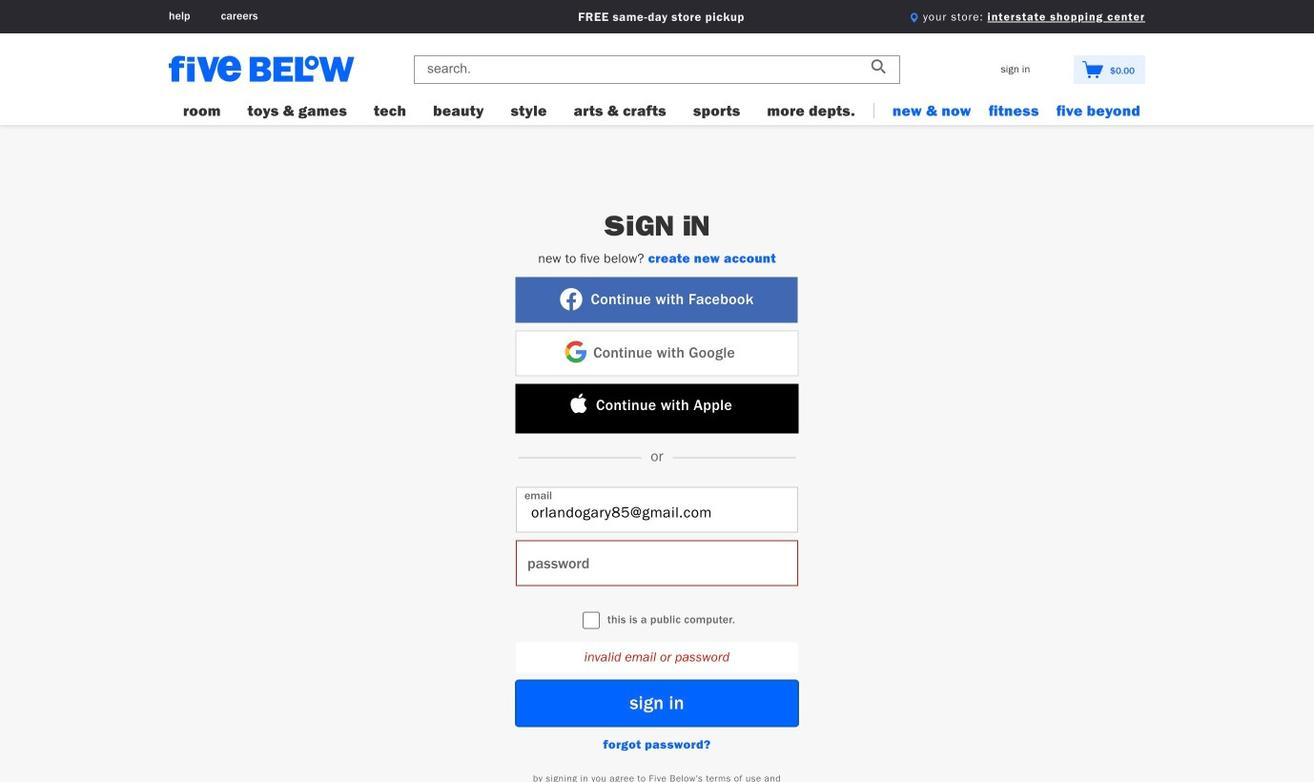 Task type: describe. For each thing, give the bounding box(es) containing it.
Password password field
[[516, 541, 799, 586]]

Email email field
[[516, 487, 799, 533]]

your home store - interstate shopping center element
[[988, 8, 1146, 24]]



Task type: locate. For each thing, give the bounding box(es) containing it.
facebook image
[[560, 288, 583, 311]]

Search input field
[[414, 55, 901, 84]]

1 open cart image from the left
[[1082, 61, 1105, 78]]

None checkbox
[[583, 612, 600, 629]]

open cart image
[[1082, 61, 1105, 78], [1083, 61, 1104, 78]]

None search field
[[414, 52, 901, 87]]

2 open cart image from the left
[[1083, 61, 1104, 78]]



